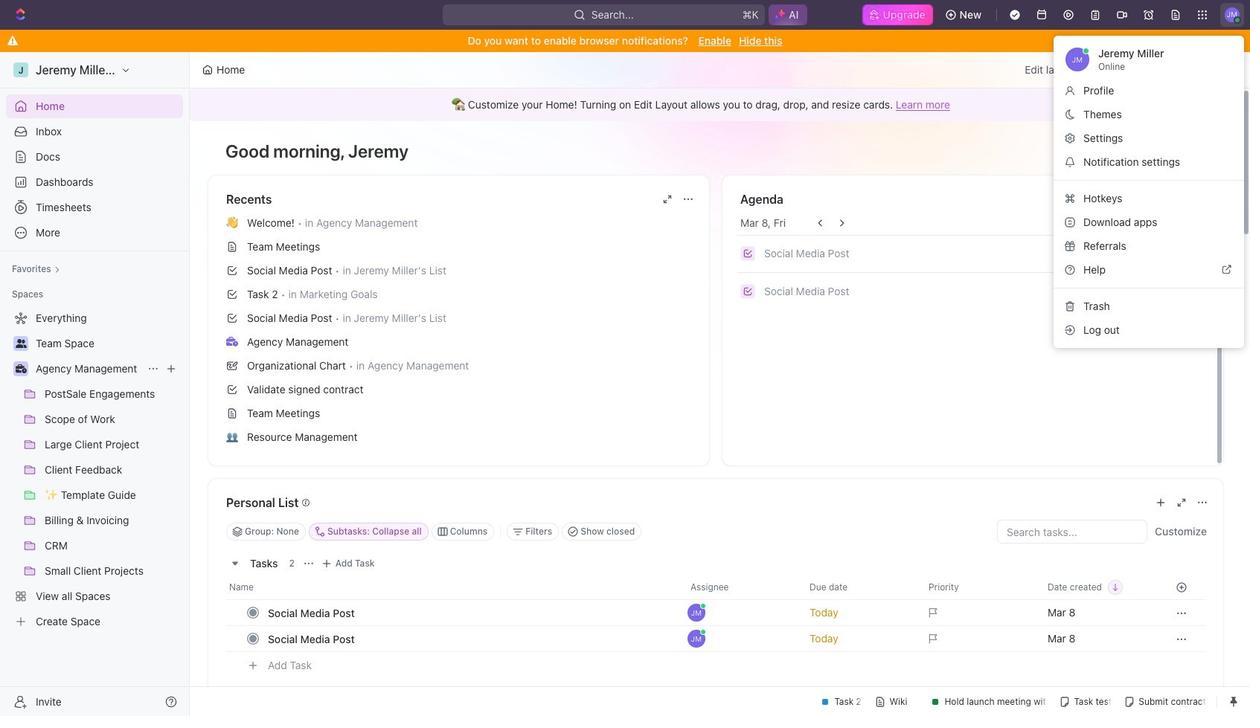 Task type: describe. For each thing, give the bounding box(es) containing it.
business time image inside sidebar navigation
[[15, 365, 26, 374]]

sidebar navigation
[[0, 52, 190, 717]]

1 horizontal spatial business time image
[[226, 337, 238, 346]]

Search tasks... text field
[[998, 521, 1147, 543]]



Task type: vqa. For each thing, say whether or not it's contained in the screenshot.
business time Icon in Sidebar navigation
yes



Task type: locate. For each thing, give the bounding box(es) containing it.
business time image
[[226, 337, 238, 346], [15, 365, 26, 374]]

0 vertical spatial business time image
[[226, 337, 238, 346]]

0 horizontal spatial business time image
[[15, 365, 26, 374]]

1 vertical spatial business time image
[[15, 365, 26, 374]]



